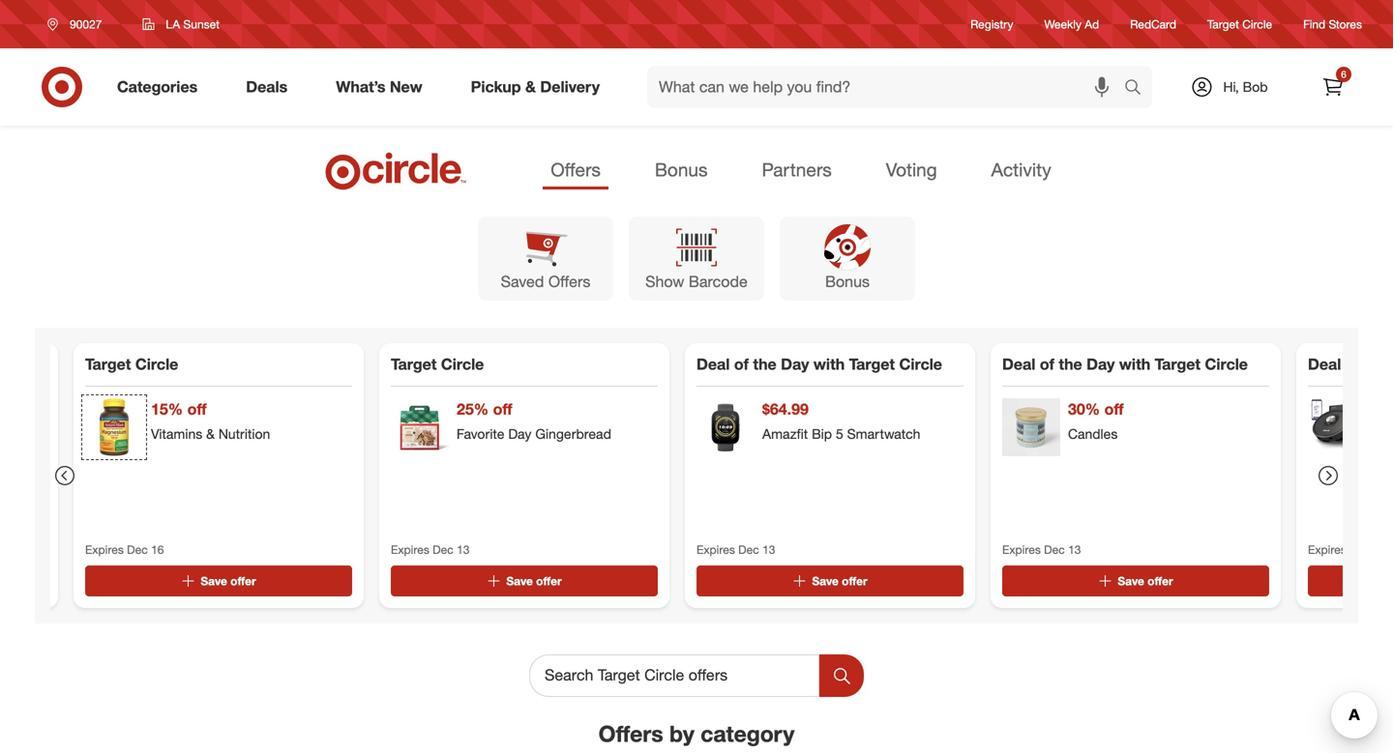 Task type: vqa. For each thing, say whether or not it's contained in the screenshot.
check nearby stores button for 1'6"x2'6" Merry Christmas Coir Doormat Red - Wondershop™
no



Task type: locate. For each thing, give the bounding box(es) containing it.
offer
[[230, 574, 256, 589], [536, 574, 562, 589], [842, 574, 867, 589], [1147, 574, 1173, 589]]

off inside 25% off favorite day gingerbread
[[493, 400, 512, 419]]

1 the from the left
[[753, 355, 777, 374]]

saved offers button
[[478, 217, 613, 301]]

day
[[781, 355, 809, 374], [1087, 355, 1115, 374], [508, 425, 532, 442]]

save offer for 30% off
[[1118, 574, 1173, 589]]

deal of the day with target circle
[[697, 355, 942, 374], [1002, 355, 1248, 374]]

the for 30%
[[1059, 355, 1082, 374]]

bonus button
[[780, 217, 915, 301]]

2 deal from the left
[[1002, 355, 1036, 374]]

4 save offer button from the left
[[1002, 566, 1269, 597]]

3 expires dec 13 from the left
[[1002, 543, 1081, 557]]

1 expires dec 13 from the left
[[391, 543, 470, 557]]

deal
[[697, 355, 730, 374], [1002, 355, 1036, 374], [1308, 355, 1341, 374]]

save offer for $64.99
[[812, 574, 867, 589]]

pickup
[[471, 77, 521, 96]]

save offer
[[201, 574, 256, 589], [506, 574, 562, 589], [812, 574, 867, 589], [1118, 574, 1173, 589]]

day up $64.99
[[781, 355, 809, 374]]

deal of the d
[[1308, 355, 1393, 374]]

4 expires from the left
[[1002, 543, 1041, 557]]

the for $64.99
[[753, 355, 777, 374]]

2 horizontal spatial day
[[1087, 355, 1115, 374]]

13 for $64.99
[[762, 543, 775, 557]]

bonus
[[655, 159, 708, 181], [825, 272, 870, 291]]

save offer button for $64.99
[[697, 566, 964, 597]]

2 with from the left
[[1119, 355, 1150, 374]]

with up 30% off candles
[[1119, 355, 1150, 374]]

2 offer from the left
[[536, 574, 562, 589]]

1 expires from the left
[[85, 543, 124, 557]]

1 horizontal spatial off
[[493, 400, 512, 419]]

2 horizontal spatial the
[[1364, 355, 1388, 374]]

1 horizontal spatial the
[[1059, 355, 1082, 374]]

& inside 15% off vitamins & nutrition
[[206, 425, 215, 442]]

bonus inside button
[[825, 272, 870, 291]]

2 dec from the left
[[433, 543, 453, 557]]

find stores link
[[1303, 16, 1362, 32]]

with
[[813, 355, 845, 374], [1119, 355, 1150, 374]]

sunset
[[183, 17, 220, 31]]

dec for 30%
[[1044, 543, 1065, 557]]

3 off from the left
[[1104, 400, 1124, 419]]

0 vertical spatial &
[[525, 77, 536, 96]]

search
[[1115, 79, 1162, 98]]

the up 30%
[[1059, 355, 1082, 374]]

0 horizontal spatial bonus
[[655, 159, 708, 181]]

target circle
[[1207, 17, 1272, 31], [85, 355, 178, 374], [391, 355, 484, 374]]

expires
[[85, 543, 124, 557], [391, 543, 429, 557], [697, 543, 735, 557], [1002, 543, 1041, 557], [1308, 543, 1346, 557]]

2 the from the left
[[1059, 355, 1082, 374]]

4 offer from the left
[[1147, 574, 1173, 589]]

ad
[[1085, 17, 1099, 31]]

category
[[701, 721, 795, 748]]

&
[[525, 77, 536, 96], [206, 425, 215, 442]]

1 horizontal spatial day
[[781, 355, 809, 374]]

offer for 30% off
[[1147, 574, 1173, 589]]

25% off favorite day gingerbread image
[[391, 399, 449, 457]]

2 horizontal spatial off
[[1104, 400, 1124, 419]]

expires for $64.99
[[697, 543, 735, 557]]

0 horizontal spatial deal
[[697, 355, 730, 374]]

vitamins
[[151, 425, 202, 442]]

expires dec 13 for 30% off
[[1002, 543, 1081, 557]]

1 off from the left
[[187, 400, 207, 419]]

0 horizontal spatial of
[[734, 355, 749, 374]]

0 horizontal spatial off
[[187, 400, 207, 419]]

2 vertical spatial offers
[[598, 721, 663, 748]]

la sunset button
[[130, 7, 232, 42]]

1 dec from the left
[[127, 543, 148, 557]]

1 deal of the day with target circle from the left
[[697, 355, 942, 374]]

of left d
[[1345, 355, 1360, 374]]

0 horizontal spatial &
[[206, 425, 215, 442]]

0 vertical spatial bonus
[[655, 159, 708, 181]]

off
[[187, 400, 207, 419], [493, 400, 512, 419], [1104, 400, 1124, 419]]

1 deal from the left
[[697, 355, 730, 374]]

off for 25% off
[[493, 400, 512, 419]]

day right favorite
[[508, 425, 532, 442]]

deal up $64.99 amazfit bip 5 smartwatch image
[[697, 355, 730, 374]]

target circle up 25%
[[391, 355, 484, 374]]

off right 25%
[[493, 400, 512, 419]]

1 horizontal spatial bonus
[[825, 272, 870, 291]]

0 horizontal spatial target circle
[[85, 355, 178, 374]]

off for 30% off
[[1104, 400, 1124, 419]]

3 offer from the left
[[842, 574, 867, 589]]

dec
[[127, 543, 148, 557], [433, 543, 453, 557], [738, 543, 759, 557], [1044, 543, 1065, 557], [1350, 543, 1371, 557]]

2 expires dec 13 from the left
[[697, 543, 775, 557]]

expires dec 13 for 25% off
[[391, 543, 470, 557]]

target
[[1207, 17, 1239, 31], [85, 355, 131, 374], [391, 355, 437, 374], [849, 355, 895, 374], [1155, 355, 1201, 374]]

activity
[[991, 159, 1051, 181]]

1 horizontal spatial &
[[525, 77, 536, 96]]

deals link
[[229, 66, 312, 108]]

4 save offer from the left
[[1118, 574, 1173, 589]]

2 deal of the day with target circle from the left
[[1002, 355, 1248, 374]]

amazfit
[[762, 425, 808, 442]]

3 13 from the left
[[1068, 543, 1081, 557]]

of for 30%
[[1040, 355, 1054, 374]]

1 save offer from the left
[[201, 574, 256, 589]]

16
[[151, 543, 164, 557]]

2 horizontal spatial deal
[[1308, 355, 1341, 374]]

by
[[669, 721, 694, 748]]

1 13 from the left
[[457, 543, 470, 557]]

1 offer from the left
[[230, 574, 256, 589]]

0 horizontal spatial with
[[813, 355, 845, 374]]

30% off candles
[[1068, 400, 1124, 442]]

deal of the day with target circle for 30% off
[[1002, 355, 1248, 374]]

save for $64.99
[[812, 574, 839, 589]]

save for 25% off
[[506, 574, 533, 589]]

2 expires from the left
[[391, 543, 429, 557]]

1 horizontal spatial of
[[1040, 355, 1054, 374]]

6 link
[[1312, 66, 1354, 108]]

3 save from the left
[[812, 574, 839, 589]]

2 off from the left
[[493, 400, 512, 419]]

target circle logo image
[[322, 151, 469, 192]]

0 horizontal spatial day
[[508, 425, 532, 442]]

with up $64.99 amazfit bip 5 smartwatch
[[813, 355, 845, 374]]

1 with from the left
[[813, 355, 845, 374]]

1 save offer button from the left
[[85, 566, 352, 597]]

deal up $299.99 shark ai robot vacuum image
[[1308, 355, 1341, 374]]

the
[[753, 355, 777, 374], [1059, 355, 1082, 374], [1364, 355, 1388, 374]]

2 save from the left
[[506, 574, 533, 589]]

& right vitamins
[[206, 425, 215, 442]]

target circle link
[[1207, 16, 1272, 32]]

circle
[[1242, 17, 1272, 31], [135, 355, 178, 374], [441, 355, 484, 374], [899, 355, 942, 374], [1205, 355, 1248, 374]]

la sunset
[[166, 17, 220, 31]]

off inside 15% off vitamins & nutrition
[[187, 400, 207, 419]]

off right the 15%
[[187, 400, 207, 419]]

0 horizontal spatial deal of the day with target circle
[[697, 355, 942, 374]]

of up $64.99 amazfit bip 5 smartwatch image
[[734, 355, 749, 374]]

find
[[1303, 17, 1325, 31]]

offers right saved
[[548, 272, 590, 291]]

2 of from the left
[[1040, 355, 1054, 374]]

barcode
[[689, 272, 748, 291]]

offers
[[551, 159, 601, 181], [548, 272, 590, 291], [598, 721, 663, 748]]

saved
[[501, 272, 544, 291]]

1 horizontal spatial with
[[1119, 355, 1150, 374]]

$64.99
[[762, 400, 809, 419]]

offers left by on the bottom left of page
[[598, 721, 663, 748]]

off inside 30% off candles
[[1104, 400, 1124, 419]]

target circle up the 15%
[[85, 355, 178, 374]]

save
[[201, 574, 227, 589], [506, 574, 533, 589], [812, 574, 839, 589], [1118, 574, 1144, 589]]

1 horizontal spatial target circle
[[391, 355, 484, 374]]

4 dec from the left
[[1044, 543, 1065, 557]]

offers inside button
[[548, 272, 590, 291]]

3 expires from the left
[[697, 543, 735, 557]]

of up the 30% off candles image
[[1040, 355, 1054, 374]]

deal of the day with target circle up $64.99
[[697, 355, 942, 374]]

deal for 30% off
[[1002, 355, 1036, 374]]

1 horizontal spatial deal
[[1002, 355, 1036, 374]]

1 vertical spatial offers
[[548, 272, 590, 291]]

offers by category
[[598, 721, 795, 748]]

15%
[[151, 400, 183, 419]]

2 horizontal spatial of
[[1345, 355, 1360, 374]]

dec for $64.99
[[738, 543, 759, 557]]

0 vertical spatial offers
[[551, 159, 601, 181]]

of for $64.99
[[734, 355, 749, 374]]

dec for 25%
[[433, 543, 453, 557]]

& right pickup
[[525, 77, 536, 96]]

partners
[[762, 159, 832, 181]]

deal up the 30% off candles image
[[1002, 355, 1036, 374]]

the left d
[[1364, 355, 1388, 374]]

& inside pickup & delivery 'link'
[[525, 77, 536, 96]]

search button
[[1115, 66, 1162, 112]]

15% off vitamins & nutrition image
[[85, 399, 143, 457]]

1 vertical spatial bonus
[[825, 272, 870, 291]]

3 dec from the left
[[738, 543, 759, 557]]

with for 30% off
[[1119, 355, 1150, 374]]

day up 30%
[[1087, 355, 1115, 374]]

off right 30%
[[1104, 400, 1124, 419]]

4 save from the left
[[1118, 574, 1144, 589]]

delivery
[[540, 77, 600, 96]]

hi,
[[1223, 78, 1239, 95]]

None text field
[[529, 655, 819, 697]]

favorite
[[457, 425, 504, 442]]

expires dec 13
[[391, 543, 470, 557], [697, 543, 775, 557], [1002, 543, 1081, 557], [1308, 543, 1387, 557]]

gingerbread
[[535, 425, 611, 442]]

stores
[[1329, 17, 1362, 31]]

target circle up hi, bob
[[1207, 17, 1272, 31]]

registry link
[[970, 16, 1013, 32]]

3 save offer button from the left
[[697, 566, 964, 597]]

1 of from the left
[[734, 355, 749, 374]]

what's new
[[336, 77, 422, 96]]

nutrition
[[218, 425, 270, 442]]

voting
[[886, 159, 937, 181]]

2 save offer from the left
[[506, 574, 562, 589]]

1 horizontal spatial deal of the day with target circle
[[1002, 355, 1248, 374]]

offer for $64.99
[[842, 574, 867, 589]]

offers down delivery on the top of page
[[551, 159, 601, 181]]

day for $64.99
[[781, 355, 809, 374]]

2 save offer button from the left
[[391, 566, 658, 597]]

deal of the day with target circle up 30%
[[1002, 355, 1248, 374]]

1 save from the left
[[201, 574, 227, 589]]

weekly
[[1044, 17, 1081, 31]]

3 save offer from the left
[[812, 574, 867, 589]]

1 vertical spatial &
[[206, 425, 215, 442]]

save offer button
[[85, 566, 352, 597], [391, 566, 658, 597], [697, 566, 964, 597], [1002, 566, 1269, 597]]

0 horizontal spatial the
[[753, 355, 777, 374]]

25% off favorite day gingerbread
[[457, 400, 611, 442]]

What can we help you find? suggestions appear below search field
[[647, 66, 1129, 108]]

of
[[734, 355, 749, 374], [1040, 355, 1054, 374], [1345, 355, 1360, 374]]

the up $64.99
[[753, 355, 777, 374]]

13
[[457, 543, 470, 557], [762, 543, 775, 557], [1068, 543, 1081, 557], [1374, 543, 1387, 557]]

2 13 from the left
[[762, 543, 775, 557]]



Task type: describe. For each thing, give the bounding box(es) containing it.
pickup & delivery link
[[454, 66, 624, 108]]

bob
[[1243, 78, 1268, 95]]

what's new link
[[319, 66, 447, 108]]

5 dec from the left
[[1350, 543, 1371, 557]]

target circle for 25% off
[[391, 355, 484, 374]]

with for $64.99
[[813, 355, 845, 374]]

d
[[1392, 355, 1393, 374]]

new
[[390, 77, 422, 96]]

4 expires dec 13 from the left
[[1308, 543, 1387, 557]]

$64.99 amazfit bip 5 smartwatch image
[[697, 399, 755, 457]]

3 the from the left
[[1364, 355, 1388, 374]]

bip
[[812, 425, 832, 442]]

deals
[[246, 77, 288, 96]]

activity link
[[983, 153, 1059, 190]]

deal of the day with target circle for $64.99
[[697, 355, 942, 374]]

expires dec 13 for $64.99
[[697, 543, 775, 557]]

smartwatch
[[847, 425, 920, 442]]

save for 30% off
[[1118, 574, 1144, 589]]

voting link
[[878, 153, 945, 190]]

30%
[[1068, 400, 1100, 419]]

25%
[[457, 400, 489, 419]]

3 deal from the left
[[1308, 355, 1341, 374]]

show barcode button
[[629, 217, 764, 301]]

partners link
[[754, 153, 839, 190]]

6
[[1341, 68, 1346, 80]]

90027 button
[[35, 7, 122, 42]]

save offer button for 15% off
[[85, 566, 352, 597]]

target circle for 15% off
[[85, 355, 178, 374]]

offers for offers
[[551, 159, 601, 181]]

offer for 25% off
[[536, 574, 562, 589]]

show barcode
[[645, 272, 748, 291]]

5 expires from the left
[[1308, 543, 1346, 557]]

5
[[836, 425, 843, 442]]

redcard
[[1130, 17, 1176, 31]]

2 horizontal spatial target circle
[[1207, 17, 1272, 31]]

weekly ad link
[[1044, 16, 1099, 32]]

4 13 from the left
[[1374, 543, 1387, 557]]

$64.99 amazfit bip 5 smartwatch
[[762, 400, 920, 442]]

13 for 30%
[[1068, 543, 1081, 557]]

expires for 15%
[[85, 543, 124, 557]]

weekly ad
[[1044, 17, 1099, 31]]

30% off candles image
[[1002, 399, 1060, 457]]

90027
[[70, 17, 102, 31]]

candles
[[1068, 425, 1118, 442]]

save for 15% off
[[201, 574, 227, 589]]

pickup & delivery
[[471, 77, 600, 96]]

offer for 15% off
[[230, 574, 256, 589]]

registry
[[970, 17, 1013, 31]]

day inside 25% off favorite day gingerbread
[[508, 425, 532, 442]]

saved offers
[[501, 272, 590, 291]]

offers for offers by category
[[598, 721, 663, 748]]

what's
[[336, 77, 385, 96]]

3 of from the left
[[1345, 355, 1360, 374]]

redcard link
[[1130, 16, 1176, 32]]

offers link
[[543, 153, 608, 190]]

off for 15% off
[[187, 400, 207, 419]]

expires dec 16
[[85, 543, 164, 557]]

categories link
[[101, 66, 222, 108]]

find stores
[[1303, 17, 1362, 31]]

save offer for 15% off
[[201, 574, 256, 589]]

bonus link
[[647, 153, 715, 190]]

$299.99 shark ai robot vacuum image
[[1308, 399, 1366, 457]]

save offer for 25% off
[[506, 574, 562, 589]]

day for 30%
[[1087, 355, 1115, 374]]

show
[[645, 272, 684, 291]]

hi, bob
[[1223, 78, 1268, 95]]

la
[[166, 17, 180, 31]]

13 for 25%
[[457, 543, 470, 557]]

dec for 15%
[[127, 543, 148, 557]]

save offer button for 25% off
[[391, 566, 658, 597]]

expires for 25%
[[391, 543, 429, 557]]

15% off vitamins & nutrition
[[151, 400, 270, 442]]

deal for $64.99
[[697, 355, 730, 374]]

save offer button for 30% off
[[1002, 566, 1269, 597]]

expires for 30%
[[1002, 543, 1041, 557]]

categories
[[117, 77, 198, 96]]



